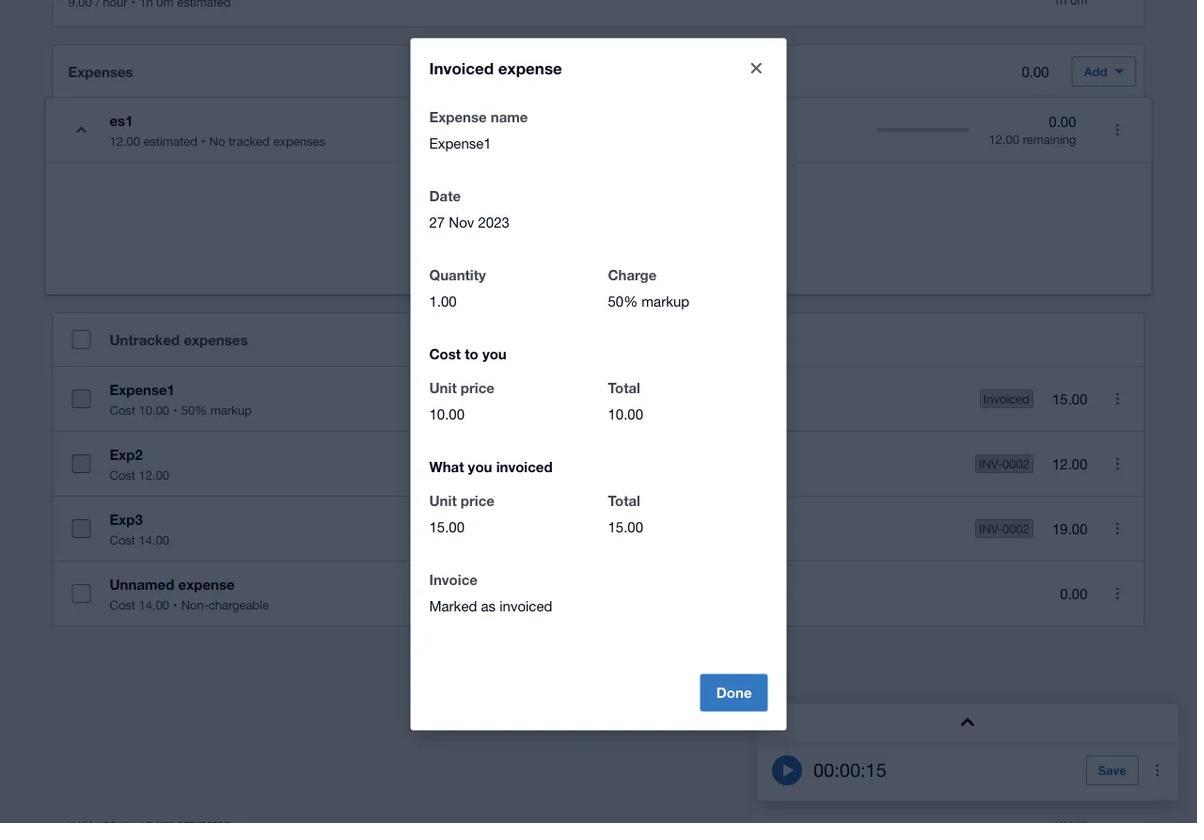 Task type: vqa. For each thing, say whether or not it's contained in the screenshot.
the 'united'
no



Task type: locate. For each thing, give the bounding box(es) containing it.
1 0002 from the top
[[1003, 456, 1030, 471]]

estimated
[[144, 134, 198, 148]]

10.00 inside unit price 10.00
[[430, 406, 465, 423]]

unit
[[430, 380, 457, 397], [430, 493, 457, 510]]

price
[[461, 380, 495, 397], [461, 493, 495, 510]]

expense
[[499, 59, 563, 78], [178, 576, 235, 593]]

invoiced expense dialog
[[411, 38, 787, 731]]

1 vertical spatial 0002
[[1003, 521, 1030, 536]]

markup down charge at the right top
[[642, 293, 690, 310]]

unit inside 'unit price 15.00'
[[430, 493, 457, 510]]

unit inside unit price 10.00
[[430, 380, 457, 397]]

1 unit from the top
[[430, 380, 457, 397]]

0 horizontal spatial 10.00
[[139, 403, 169, 417]]

expense1 down expense
[[430, 135, 492, 152]]

14.00 inside 'unnamed expense cost 14.00 • non-chargeable'
[[139, 598, 169, 612]]

0.00 12.00 remaining
[[989, 114, 1077, 146]]

12.00 inside es1 12.00 estimated • no tracked expenses
[[110, 134, 140, 148]]

add
[[1085, 64, 1108, 79]]

cost inside exp3 cost 14.00
[[110, 533, 135, 547]]

2 unit from the top
[[430, 493, 457, 510]]

1 horizontal spatial markup
[[642, 293, 690, 310]]

1 vertical spatial expense
[[178, 576, 235, 593]]

expense1
[[430, 135, 492, 152], [110, 381, 175, 398]]

date 27 nov 2023
[[430, 188, 510, 231]]

cost left to
[[430, 346, 461, 363]]

charge 50% markup
[[608, 267, 690, 310]]

0.00 up remaining
[[1050, 114, 1077, 130]]

2 vertical spatial •
[[173, 598, 178, 612]]

0 vertical spatial 50%
[[608, 293, 638, 310]]

12.00 down 'exp2'
[[139, 468, 169, 482]]

0.00 up 0.00 12.00 remaining
[[1022, 63, 1050, 80]]

exp2
[[110, 446, 143, 463]]

1 vertical spatial 14.00
[[139, 598, 169, 612]]

1 inv-0002 from the top
[[980, 456, 1030, 471]]

total inside total 10.00
[[608, 380, 641, 397]]

1 vertical spatial inv-
[[980, 521, 1003, 536]]

non-
[[181, 598, 209, 612]]

0 vertical spatial you
[[483, 346, 507, 363]]

0 horizontal spatial expense1
[[110, 381, 175, 398]]

expenses right the tracked
[[273, 134, 326, 148]]

2 price from the top
[[461, 493, 495, 510]]

expense1 inside expense1 cost 10.00 • 50% markup
[[110, 381, 175, 398]]

markup inside expense1 cost 10.00 • 50% markup
[[211, 403, 252, 417]]

0002
[[1003, 456, 1030, 471], [1003, 521, 1030, 536]]

1 price from the top
[[461, 380, 495, 397]]

50%
[[608, 293, 638, 310], [181, 403, 207, 417]]

12.00 up 19.00
[[1053, 456, 1088, 472]]

1 vertical spatial unit
[[430, 493, 457, 510]]

1 vertical spatial markup
[[211, 403, 252, 417]]

name
[[491, 109, 528, 126]]

1 vertical spatial expense1
[[110, 381, 175, 398]]

1 horizontal spatial 10.00
[[430, 406, 465, 423]]

• inside 'unnamed expense cost 14.00 • non-chargeable'
[[173, 598, 178, 612]]

cost inside exp2 cost 12.00
[[110, 468, 135, 482]]

1 vertical spatial invoiced
[[500, 598, 553, 614]]

cost
[[430, 346, 461, 363], [110, 403, 135, 417], [110, 468, 135, 482], [110, 533, 135, 547], [110, 598, 135, 612]]

1 14.00 from the top
[[139, 533, 169, 547]]

0 vertical spatial inv-0002
[[980, 456, 1030, 471]]

0 horizontal spatial markup
[[211, 403, 252, 417]]

2 total from the top
[[608, 493, 641, 510]]

tracked
[[229, 134, 270, 148]]

0 vertical spatial 14.00
[[139, 533, 169, 547]]

0 horizontal spatial 15.00
[[430, 519, 465, 535]]

you
[[483, 346, 507, 363], [468, 459, 493, 476]]

you right to
[[483, 346, 507, 363]]

expense1 down untracked
[[110, 381, 175, 398]]

expenses up expense1 cost 10.00 • 50% markup
[[184, 331, 248, 348]]

1 vertical spatial 0.00
[[1050, 114, 1077, 130]]

total inside total 15.00
[[608, 493, 641, 510]]

14.00
[[139, 533, 169, 547], [139, 598, 169, 612]]

0 vertical spatial unit
[[430, 380, 457, 397]]

0 vertical spatial price
[[461, 380, 495, 397]]

0 vertical spatial invoiced
[[496, 459, 553, 476]]

10.00
[[139, 403, 169, 417], [430, 406, 465, 423], [608, 406, 644, 423]]

1 vertical spatial expenses
[[184, 331, 248, 348]]

unit down cost to you at the top of the page
[[430, 380, 457, 397]]

14.00 down unnamed
[[139, 598, 169, 612]]

quantity
[[430, 267, 486, 284]]

15.00
[[1053, 391, 1088, 407], [430, 519, 465, 535], [608, 519, 644, 535]]

0 horizontal spatial invoiced
[[430, 59, 494, 78]]

price for unit price 10.00
[[461, 380, 495, 397]]

price down to
[[461, 380, 495, 397]]

cost for exp2
[[110, 468, 135, 482]]

1 horizontal spatial expenses
[[273, 134, 326, 148]]

close image
[[751, 63, 763, 74]]

invoiced right what
[[496, 459, 553, 476]]

inv-0002 for exp3
[[980, 521, 1030, 536]]

markup down untracked expenses
[[211, 403, 252, 417]]

1.00
[[430, 293, 457, 310]]

12.00 left remaining
[[989, 132, 1020, 146]]

exp3 cost 14.00
[[110, 511, 169, 547]]

•
[[201, 134, 206, 148], [173, 403, 178, 417], [173, 598, 178, 612]]

27
[[430, 214, 445, 231]]

2 inv-0002 from the top
[[980, 521, 1030, 536]]

markup
[[642, 293, 690, 310], [211, 403, 252, 417]]

0 vertical spatial expense
[[499, 59, 563, 78]]

price down 'what you invoiced' on the left bottom of page
[[461, 493, 495, 510]]

invoiced inside dialog
[[430, 59, 494, 78]]

2 inv- from the top
[[980, 521, 1003, 536]]

marked
[[430, 598, 477, 614]]

0 vertical spatial expenses
[[273, 134, 326, 148]]

12.00 inside 0.00 12.00 remaining
[[989, 132, 1020, 146]]

no
[[209, 134, 225, 148]]

0 vertical spatial 0002
[[1003, 456, 1030, 471]]

0 horizontal spatial expense
[[178, 576, 235, 593]]

done
[[717, 685, 752, 702]]

• left non-
[[173, 598, 178, 612]]

to
[[465, 346, 479, 363]]

expense for unnamed
[[178, 576, 235, 593]]

price inside 'unit price 15.00'
[[461, 493, 495, 510]]

inv-
[[980, 456, 1003, 471], [980, 521, 1003, 536]]

12.00 down the es1
[[110, 134, 140, 148]]

unit price 15.00
[[430, 493, 495, 535]]

unit down what
[[430, 493, 457, 510]]

1 total from the top
[[608, 380, 641, 397]]

start timer image
[[773, 756, 803, 786]]

cost down unnamed
[[110, 598, 135, 612]]

expense up name
[[499, 59, 563, 78]]

1 inv- from the top
[[980, 456, 1003, 471]]

total
[[608, 380, 641, 397], [608, 493, 641, 510]]

0 vertical spatial expense1
[[430, 135, 492, 152]]

save button
[[1087, 756, 1140, 786]]

unnamed expense cost 14.00 • non-chargeable
[[110, 576, 269, 612]]

expenses inside es1 12.00 estimated • no tracked expenses
[[273, 134, 326, 148]]

you right what
[[468, 459, 493, 476]]

0002 for exp3
[[1003, 521, 1030, 536]]

invoiced
[[496, 459, 553, 476], [500, 598, 553, 614]]

0 horizontal spatial 50%
[[181, 403, 207, 417]]

10.00 inside expense1 cost 10.00 • 50% markup
[[139, 403, 169, 417]]

2 vertical spatial 0.00
[[1061, 585, 1088, 602]]

1 horizontal spatial invoiced
[[984, 391, 1030, 406]]

price inside unit price 10.00
[[461, 380, 495, 397]]

invoiced
[[430, 59, 494, 78], [984, 391, 1030, 406]]

invoice marked as invoiced
[[430, 572, 553, 614]]

1 horizontal spatial 50%
[[608, 293, 638, 310]]

1 vertical spatial •
[[173, 403, 178, 417]]

1 vertical spatial price
[[461, 493, 495, 510]]

exp3
[[110, 511, 143, 528]]

• inside es1 12.00 estimated • no tracked expenses
[[201, 134, 206, 148]]

0 horizontal spatial expenses
[[184, 331, 248, 348]]

cost down 'exp2'
[[110, 468, 135, 482]]

0.00
[[1022, 63, 1050, 80], [1050, 114, 1077, 130], [1061, 585, 1088, 602]]

1 horizontal spatial expense
[[499, 59, 563, 78]]

2 horizontal spatial 10.00
[[608, 406, 644, 423]]

• inside expense1 cost 10.00 • 50% markup
[[173, 403, 178, 417]]

• down untracked expenses
[[173, 403, 178, 417]]

0 vertical spatial •
[[201, 134, 206, 148]]

50% down untracked expenses
[[181, 403, 207, 417]]

1 vertical spatial 50%
[[181, 403, 207, 417]]

expense up non-
[[178, 576, 235, 593]]

2 14.00 from the top
[[139, 598, 169, 612]]

14.00 down exp3
[[139, 533, 169, 547]]

1 vertical spatial invoiced
[[984, 391, 1030, 406]]

save
[[1099, 763, 1127, 778]]

0 vertical spatial markup
[[642, 293, 690, 310]]

50% inside expense1 cost 10.00 • 50% markup
[[181, 403, 207, 417]]

markup inside charge 50% markup
[[642, 293, 690, 310]]

quantity 1.00
[[430, 267, 486, 310]]

expenses
[[273, 134, 326, 148], [184, 331, 248, 348]]

0.00 down 19.00
[[1061, 585, 1088, 602]]

1 horizontal spatial expense1
[[430, 135, 492, 152]]

expense inside 'unnamed expense cost 14.00 • non-chargeable'
[[178, 576, 235, 593]]

0 vertical spatial invoiced
[[430, 59, 494, 78]]

cost down exp3
[[110, 533, 135, 547]]

50% down charge at the right top
[[608, 293, 638, 310]]

expense name expense1
[[430, 109, 528, 152]]

cost for exp3
[[110, 533, 135, 547]]

1 vertical spatial total
[[608, 493, 641, 510]]

cost inside 'unnamed expense cost 14.00 • non-chargeable'
[[110, 598, 135, 612]]

untracked expenses
[[110, 331, 248, 348]]

expense for invoiced
[[499, 59, 563, 78]]

• left no
[[201, 134, 206, 148]]

0 vertical spatial total
[[608, 380, 641, 397]]

cost for expense1
[[110, 403, 135, 417]]

done button
[[701, 674, 768, 712]]

expense inside dialog
[[499, 59, 563, 78]]

invoiced right as
[[500, 598, 553, 614]]

0 vertical spatial inv-
[[980, 456, 1003, 471]]

cost up 'exp2'
[[110, 403, 135, 417]]

12.00
[[989, 132, 1020, 146], [110, 134, 140, 148], [1053, 456, 1088, 472], [139, 468, 169, 482]]

inv-0002
[[980, 456, 1030, 471], [980, 521, 1030, 536]]

1 vertical spatial inv-0002
[[980, 521, 1030, 536]]

2 0002 from the top
[[1003, 521, 1030, 536]]

inv- for exp3
[[980, 521, 1003, 536]]

cost inside expense1 cost 10.00 • 50% markup
[[110, 403, 135, 417]]



Task type: describe. For each thing, give the bounding box(es) containing it.
toggle image
[[76, 127, 87, 133]]

charge
[[608, 267, 657, 284]]

unit for unit price 10.00
[[430, 380, 457, 397]]

1 horizontal spatial 15.00
[[608, 519, 644, 535]]

expense1 cost 10.00 • 50% markup
[[110, 381, 252, 417]]

• for es1
[[201, 134, 206, 148]]

0 vertical spatial 0.00
[[1022, 63, 1050, 80]]

cost to you
[[430, 346, 507, 363]]

invoiced for invoiced expense
[[430, 59, 494, 78]]

inv-0002 for exp2
[[980, 456, 1030, 471]]

50% inside charge 50% markup
[[608, 293, 638, 310]]

14.00 inside exp3 cost 14.00
[[139, 533, 169, 547]]

0002 for exp2
[[1003, 456, 1030, 471]]

total for unit price 10.00
[[608, 380, 641, 397]]

10.00 for price
[[430, 406, 465, 423]]

2 horizontal spatial 15.00
[[1053, 391, 1088, 407]]

cost inside invoiced expense dialog
[[430, 346, 461, 363]]

expense
[[430, 109, 487, 126]]

date
[[430, 188, 461, 205]]

add button
[[1072, 56, 1137, 87]]

remaining
[[1023, 132, 1077, 146]]

what you invoiced
[[430, 459, 553, 476]]

toggle button
[[63, 111, 100, 149]]

total 15.00
[[608, 493, 644, 535]]

nov
[[449, 214, 475, 231]]

what
[[430, 459, 464, 476]]

total 10.00
[[608, 380, 644, 423]]

invoiced expense
[[430, 59, 563, 78]]

as
[[481, 598, 496, 614]]

15.00 inside 'unit price 15.00'
[[430, 519, 465, 535]]

total for unit price 15.00
[[608, 493, 641, 510]]

invoiced for invoiced
[[984, 391, 1030, 406]]

1 vertical spatial you
[[468, 459, 493, 476]]

00:00:15
[[814, 759, 887, 782]]

unit price 10.00
[[430, 380, 495, 423]]

expense1 inside expense name expense1
[[430, 135, 492, 152]]

unit for unit price 15.00
[[430, 493, 457, 510]]

19.00
[[1053, 521, 1088, 537]]

2023
[[478, 214, 510, 231]]

0.00 inside 0.00 12.00 remaining
[[1050, 114, 1077, 130]]

• for expense1
[[173, 403, 178, 417]]

12.00 inside exp2 cost 12.00
[[139, 468, 169, 482]]

price for unit price 15.00
[[461, 493, 495, 510]]

invoice
[[430, 572, 478, 589]]

close button
[[738, 49, 776, 87]]

inv- for exp2
[[980, 456, 1003, 471]]

expenses
[[68, 63, 133, 80]]

chargeable
[[209, 598, 269, 612]]

unnamed
[[110, 576, 174, 593]]

untracked
[[110, 331, 180, 348]]

10.00 for cost
[[139, 403, 169, 417]]

es1
[[110, 112, 133, 129]]

invoiced inside invoice marked as invoiced
[[500, 598, 553, 614]]

es1 12.00 estimated • no tracked expenses
[[110, 112, 326, 148]]

exp2 cost 12.00
[[110, 446, 169, 482]]



